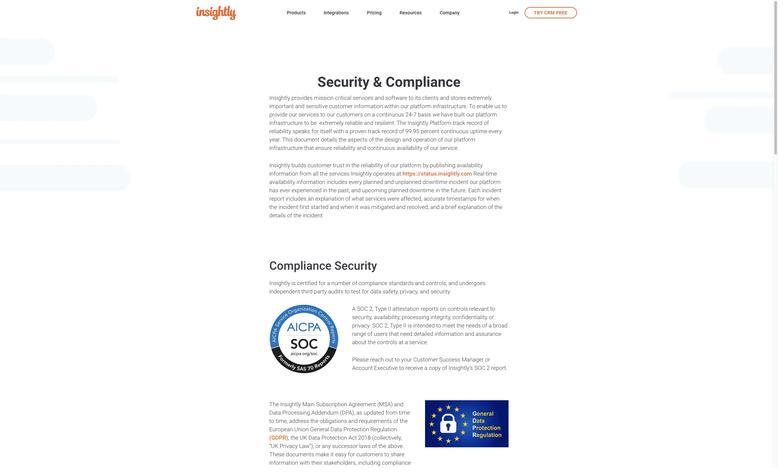 Task type: vqa. For each thing, say whether or not it's contained in the screenshot.
The state of CRM: Choosing the right CRM to align teams Link
no



Task type: describe. For each thing, give the bounding box(es) containing it.
data inside ; the uk data protection act 2018 (collectively, "uk privacy law"), or any successor laws of the above. these documents make it easy for customers to share information with their stakeholders, including compliance and privacy managers, customers and potential auditors.
[[309, 435, 320, 441]]

24-
[[406, 111, 414, 118]]

0 horizontal spatial in
[[323, 187, 328, 194]]

(gdpr)
[[270, 435, 288, 441]]

our down sensitive
[[327, 111, 335, 118]]

insightly down the 7
[[408, 120, 429, 126]]

our down "important"
[[289, 111, 297, 118]]

of inside ; the uk data protection act 2018 (collectively, "uk privacy law"), or any successor laws of the above. these documents make it easy for customers to share information with their stakeholders, including compliance and privacy managers, customers and potential auditors.
[[372, 443, 377, 450]]

our down the operation
[[431, 145, 439, 151]]

2018
[[358, 435, 371, 441]]

experienced
[[292, 187, 322, 194]]

0 horizontal spatial incident
[[279, 204, 298, 211]]

0 horizontal spatial soc
[[357, 306, 368, 312]]

2 vertical spatial customers
[[327, 468, 354, 469]]

privacy
[[280, 468, 298, 469]]

the insightly main subscription agreement (msa) and data processing addendum (dpa), as updated from time to time, address the obligations and requirements of the european union general data protection regulation (gdpr)
[[270, 401, 410, 441]]

1 vertical spatial controls
[[377, 339, 398, 346]]

2 horizontal spatial in
[[436, 187, 440, 194]]

and inside a soc 2, type ii attestation reports on controls relevant to security, availability, processing integrity, confidentiality or privacy. soc 2, type ii is intended to meet the needs of a broad range of users that need detailed information and assurance about the controls at a service.
[[465, 331, 475, 338]]

a up assurance
[[489, 323, 492, 329]]

to right relevant
[[491, 306, 496, 312]]

1 vertical spatial soc
[[373, 323, 383, 329]]

within
[[385, 103, 400, 110]]

0 vertical spatial incident
[[449, 179, 469, 185]]

platform down uptime
[[454, 136, 476, 143]]

reports
[[421, 306, 439, 312]]

with inside ; the uk data protection act 2018 (collectively, "uk privacy law"), or any successor laws of the above. these documents make it easy for customers to share information with their stakeholders, including compliance and privacy managers, customers and potential auditors.
[[300, 460, 310, 467]]

service. inside a soc 2, type ii attestation reports on controls relevant to security, availability, processing integrity, confidentiality or privacy. soc 2, type ii is intended to meet the needs of a broad range of users that need detailed information and assurance about the controls at a service.
[[410, 339, 429, 346]]

a up resilient.
[[372, 111, 375, 118]]

need
[[401, 331, 413, 338]]

security.
[[431, 288, 452, 295]]

1 vertical spatial when
[[341, 204, 354, 211]]

success
[[440, 357, 461, 363]]

publishing
[[430, 162, 456, 169]]

0 horizontal spatial explanation
[[316, 196, 344, 202]]

and up privacy,
[[415, 280, 425, 287]]

started
[[311, 204, 329, 211]]

compliance security
[[270, 259, 377, 273]]

obligations
[[320, 418, 347, 425]]

test
[[351, 288, 361, 295]]

protection inside the insightly main subscription agreement (msa) and data processing addendum (dpa), as updated from time to time, address the obligations and requirements of the european union general data protection regulation (gdpr)
[[344, 426, 369, 433]]

0 horizontal spatial ii
[[388, 306, 391, 312]]

and right "(msa)" at the bottom
[[394, 401, 404, 408]]

addendum
[[312, 410, 339, 416]]

1 horizontal spatial compliance
[[386, 74, 461, 90]]

itself
[[320, 128, 332, 135]]

and up "security."
[[449, 280, 458, 287]]

0 vertical spatial controls
[[448, 306, 468, 312]]

customer inside insightly builds customer trust in the reliability of our platform by publishing availability information from all the services insightly operates at
[[308, 162, 332, 169]]

for right test
[[362, 288, 369, 295]]

2 horizontal spatial data
[[331, 426, 342, 433]]

insightly's
[[449, 365, 473, 372]]

reach
[[370, 357, 384, 363]]

for up party in the left of the page
[[319, 280, 326, 287]]

crm
[[545, 10, 555, 15]]

0 horizontal spatial reliability
[[270, 128, 291, 135]]

our inside real-time availability information includes every planned and unplanned downtime incident our platform has ever experienced in the past, and upcoming planned downtime in the future. each incident report includes an explanation of what services were affected, accurate timestamps for when the incident first started and when it was mitigated and resolved, and a brief explanation of the details of the incident.
[[470, 179, 478, 185]]

a inside real-time availability information includes every planned and unplanned downtime incident our platform has ever experienced in the past, and upcoming planned downtime in the future. each incident report includes an explanation of what services were affected, accurate timestamps for when the incident first started and when it was mitigated and resolved, and a brief explanation of the details of the incident.
[[441, 204, 444, 211]]

safety,
[[383, 288, 399, 295]]

1 vertical spatial reliability
[[334, 145, 356, 151]]

availability inside insightly provides mission critical services and software to its clients and stores extremely important and sensitive customer information within our platform infrastructure. to enable us to provide our services to our customers on a continuous 24-7 basis we have built our platform infrastructure to be  extremely reliable and resilient. the insightly platform track record of reliability speaks for itself with a proven track record of 99.95 percent continuous uptime every year. this document details the aspects of the design and operation of our platform infrastructure that ensure reliability and continuous availability of our service.
[[397, 145, 423, 151]]

main
[[303, 401, 315, 408]]

information inside insightly builds customer trust in the reliability of our platform by publishing availability information from all the services insightly operates at
[[270, 170, 298, 177]]

and down aspects
[[357, 145, 366, 151]]

try
[[534, 10, 543, 15]]

platform down its
[[411, 103, 432, 110]]

these
[[270, 452, 285, 458]]

managers,
[[299, 468, 326, 469]]

pricing
[[367, 10, 382, 15]]

try crm free
[[534, 10, 568, 15]]

to up speaks
[[304, 120, 309, 126]]

is inside insightly is certified for a number of compliance standards and controls, and undergoes independent third party audits to test for data safety, privacy, and security.
[[292, 280, 296, 287]]

to down your
[[399, 365, 404, 372]]

and down (dpa),
[[349, 418, 358, 425]]

company link
[[440, 9, 460, 18]]

0 horizontal spatial includes
[[286, 196, 307, 202]]

year.
[[270, 136, 281, 143]]

compliance inside ; the uk data protection act 2018 (collectively, "uk privacy law"), or any successor laws of the above. these documents make it easy for customers to share information with their stakeholders, including compliance and privacy managers, customers and potential auditors.
[[382, 460, 411, 467]]

1 vertical spatial incident
[[482, 187, 502, 194]]

to down sensitive
[[321, 111, 326, 118]]

share
[[391, 452, 405, 458]]

and down provides on the top of page
[[295, 103, 305, 110]]

mission
[[314, 95, 334, 101]]

services down sensitive
[[299, 111, 319, 118]]

provides
[[292, 95, 313, 101]]

intended
[[414, 323, 435, 329]]

and down were
[[397, 204, 406, 211]]

;
[[288, 435, 289, 441]]

each
[[469, 187, 481, 194]]

try crm free button
[[525, 7, 577, 18]]

uk
[[300, 435, 307, 441]]

to right the us
[[502, 103, 507, 110]]

needs
[[466, 323, 481, 329]]

and right started
[[330, 204, 339, 211]]

general
[[310, 426, 329, 433]]

a down need
[[405, 339, 408, 346]]

what
[[352, 196, 364, 202]]

on inside a soc 2, type ii attestation reports on controls relevant to security, availability, processing integrity, confidentiality or privacy. soc 2, type ii is intended to meet the needs of a broad range of users that need detailed information and assurance about the controls at a service.
[[440, 306, 447, 312]]

data
[[371, 288, 382, 295]]

services inside real-time availability information includes every planned and unplanned downtime incident our platform has ever experienced in the past, and upcoming planned downtime in the future. each incident report includes an explanation of what services were affected, accurate timestamps for when the incident first started and when it was mitigated and resolved, and a brief explanation of the details of the incident.
[[366, 196, 386, 202]]

for inside ; the uk data protection act 2018 (collectively, "uk privacy law"), or any successor laws of the above. these documents make it easy for customers to share information with their stakeholders, including compliance and privacy managers, customers and potential auditors.
[[348, 452, 355, 458]]

0 vertical spatial continuous
[[377, 111, 404, 118]]

and down "accurate"
[[431, 204, 440, 211]]

or inside a soc 2, type ii attestation reports on controls relevant to security, availability, processing integrity, confidentiality or privacy. soc 2, type ii is intended to meet the needs of a broad range of users that need detailed information and assurance about the controls at a service.
[[489, 314, 494, 321]]

to left its
[[409, 95, 414, 101]]

customers inside insightly provides mission critical services and software to its clients and stores extremely important and sensitive customer information within our platform infrastructure. to enable us to provide our services to our customers on a continuous 24-7 basis we have built our platform infrastructure to be  extremely reliable and resilient. the insightly platform track record of reliability speaks for itself with a proven track record of 99.95 percent continuous uptime every year. this document details the aspects of the design and operation of our platform infrastructure that ensure reliability and continuous availability of our service.
[[337, 111, 363, 118]]

laws
[[359, 443, 371, 450]]

1 vertical spatial customers
[[357, 452, 383, 458]]

platform inside real-time availability information includes every planned and unplanned downtime incident our platform has ever experienced in the past, and upcoming planned downtime in the future. each incident report includes an explanation of what services were affected, accurate timestamps for when the incident first started and when it was mitigated and resolved, and a brief explanation of the details of the incident.
[[480, 179, 501, 185]]

percent
[[421, 128, 440, 135]]

login
[[510, 10, 519, 15]]

1 vertical spatial extremely
[[320, 120, 344, 126]]

us
[[495, 103, 501, 110]]

controls,
[[426, 280, 447, 287]]

1 vertical spatial track
[[368, 128, 381, 135]]

ever
[[280, 187, 290, 194]]

a inside the please reach out to your customer success manager or account executive to receive a copy of insightly's soc 2 report.
[[425, 365, 428, 372]]

and down 99.95
[[403, 136, 412, 143]]

real-time availability information includes every planned and unplanned downtime incident our platform has ever experienced in the past, and upcoming planned downtime in the future. each incident report includes an explanation of what services were affected, accurate timestamps for when the incident first started and when it was mitigated and resolved, and a brief explanation of the details of the incident.
[[270, 170, 503, 219]]

their
[[312, 460, 323, 467]]

0 vertical spatial planned
[[364, 179, 383, 185]]

please
[[352, 357, 369, 363]]

have
[[441, 111, 453, 118]]

1 horizontal spatial record
[[467, 120, 483, 126]]

of inside the please reach out to your customer success manager or account executive to receive a copy of insightly's soc 2 report.
[[442, 365, 448, 372]]

to down integrity,
[[437, 323, 441, 329]]

this
[[282, 136, 293, 143]]

0 horizontal spatial type
[[375, 306, 387, 312]]

0 vertical spatial security
[[318, 74, 370, 90]]

past,
[[338, 187, 350, 194]]

confidentiality
[[453, 314, 488, 321]]

standards
[[389, 280, 414, 287]]

reliable
[[345, 120, 363, 126]]

information inside real-time availability information includes every planned and unplanned downtime incident our platform has ever experienced in the past, and upcoming planned downtime in the future. each incident report includes an explanation of what services were affected, accurate timestamps for when the incident first started and when it was mitigated and resolved, and a brief explanation of the details of the incident.
[[297, 179, 326, 185]]

try crm free link
[[525, 7, 577, 18]]

1 vertical spatial ii
[[404, 323, 407, 329]]

of inside insightly is certified for a number of compliance standards and controls, and undergoes independent third party audits to test for data safety, privacy, and security.
[[352, 280, 357, 287]]

unplanned
[[395, 179, 422, 185]]

of inside insightly builds customer trust in the reliability of our platform by publishing availability information from all the services insightly operates at
[[384, 162, 389, 169]]

insightly up "important"
[[270, 95, 290, 101]]

insightly provides mission critical services and software to its clients and stores extremely important and sensitive customer information within our platform infrastructure. to enable us to provide our services to our customers on a continuous 24-7 basis we have built our platform infrastructure to be  extremely reliable and resilient. the insightly platform track record of reliability speaks for itself with a proven track record of 99.95 percent continuous uptime every year. this document details the aspects of the design and operation of our platform infrastructure that ensure reliability and continuous availability of our service.
[[270, 95, 507, 151]]

0 horizontal spatial compliance
[[270, 259, 332, 273]]

design
[[385, 136, 401, 143]]

platform inside insightly builds customer trust in the reliability of our platform by publishing availability information from all the services insightly operates at
[[400, 162, 422, 169]]

0 vertical spatial includes
[[327, 179, 348, 185]]

service. inside insightly provides mission critical services and software to its clients and stores extremely important and sensitive customer information within our platform infrastructure. to enable us to provide our services to our customers on a continuous 24-7 basis we have built our platform infrastructure to be  extremely reliable and resilient. the insightly platform track record of reliability speaks for itself with a proven track record of 99.95 percent continuous uptime every year. this document details the aspects of the design and operation of our platform infrastructure that ensure reliability and continuous availability of our service.
[[440, 145, 459, 151]]

at inside insightly builds customer trust in the reliability of our platform by publishing availability information from all the services insightly operates at
[[397, 170, 401, 177]]

for inside insightly provides mission critical services and software to its clients and stores extremely important and sensitive customer information within our platform infrastructure. to enable us to provide our services to our customers on a continuous 24-7 basis we have built our platform infrastructure to be  extremely reliable and resilient. the insightly platform track record of reliability speaks for itself with a proven track record of 99.95 percent continuous uptime every year. this document details the aspects of the design and operation of our platform infrastructure that ensure reliability and continuous availability of our service.
[[312, 128, 319, 135]]

every inside insightly provides mission critical services and software to its clients and stores extremely important and sensitive customer information within our platform infrastructure. to enable us to provide our services to our customers on a continuous 24-7 basis we have built our platform infrastructure to be  extremely reliable and resilient. the insightly platform track record of reliability speaks for itself with a proven track record of 99.95 percent continuous uptime every year. this document details the aspects of the design and operation of our platform infrastructure that ensure reliability and continuous availability of our service.
[[489, 128, 502, 135]]

make
[[316, 452, 329, 458]]

our down "platform"
[[445, 136, 453, 143]]

we
[[433, 111, 440, 118]]

and down including
[[355, 468, 364, 469]]

services right critical
[[353, 95, 374, 101]]

meet
[[443, 323, 456, 329]]

union
[[295, 426, 309, 433]]

0 vertical spatial track
[[453, 120, 466, 126]]

reliability inside insightly builds customer trust in the reliability of our platform by publishing availability information from all the services insightly operates at
[[361, 162, 383, 169]]

insightly up 'upcoming' on the left top of page
[[351, 170, 372, 177]]

builds
[[292, 162, 307, 169]]

users
[[374, 331, 388, 338]]

and up infrastructure.
[[440, 95, 450, 101]]

products
[[287, 10, 306, 15]]



Task type: locate. For each thing, give the bounding box(es) containing it.
soc up users
[[373, 323, 383, 329]]

record up design
[[382, 128, 398, 135]]

information inside insightly provides mission critical services and software to its clients and stores extremely important and sensitive customer information within our platform infrastructure. to enable us to provide our services to our customers on a continuous 24-7 basis we have built our platform infrastructure to be  extremely reliable and resilient. the insightly platform track record of reliability speaks for itself with a proven track record of 99.95 percent continuous uptime every year. this document details the aspects of the design and operation of our platform infrastructure that ensure reliability and continuous availability of our service.
[[354, 103, 383, 110]]

certified
[[297, 280, 318, 287]]

and down 'controls,'
[[420, 288, 430, 295]]

reliability down aspects
[[334, 145, 356, 151]]

its
[[415, 95, 421, 101]]

1 vertical spatial type
[[390, 323, 402, 329]]

1 vertical spatial with
[[300, 460, 310, 467]]

https://status.insightly.com link
[[403, 170, 472, 177]]

executive
[[374, 365, 398, 372]]

and down 'operates'
[[385, 179, 394, 185]]

products link
[[287, 9, 306, 18]]

information up reliable
[[354, 103, 383, 110]]

uptime
[[470, 128, 488, 135]]

european
[[270, 426, 293, 433]]

updated
[[364, 410, 384, 416]]

1 horizontal spatial it
[[356, 204, 359, 211]]

1 horizontal spatial explanation
[[458, 204, 487, 211]]

0 horizontal spatial is
[[292, 280, 296, 287]]

details inside real-time availability information includes every planned and unplanned downtime incident our platform has ever experienced in the past, and upcoming planned downtime in the future. each incident report includes an explanation of what services were affected, accurate timestamps for when the incident first started and when it was mitigated and resolved, and a brief explanation of the details of the incident.
[[270, 212, 286, 219]]

security & compliance
[[318, 74, 461, 90]]

1 horizontal spatial on
[[440, 306, 447, 312]]

1 vertical spatial downtime
[[410, 187, 435, 194]]

1 horizontal spatial extremely
[[468, 95, 492, 101]]

assurance
[[476, 331, 502, 338]]

7
[[414, 111, 417, 118]]

availability up ever
[[270, 179, 295, 185]]

a
[[372, 111, 375, 118], [346, 128, 349, 135], [441, 204, 444, 211], [327, 280, 330, 287], [489, 323, 492, 329], [405, 339, 408, 346], [425, 365, 428, 372]]

0 horizontal spatial availability
[[270, 179, 295, 185]]

security up critical
[[318, 74, 370, 90]]

requirements
[[359, 418, 392, 425]]

1 horizontal spatial type
[[390, 323, 402, 329]]

record up uptime
[[467, 120, 483, 126]]

protection up act
[[344, 426, 369, 433]]

details down report
[[270, 212, 286, 219]]

with right itself
[[334, 128, 344, 135]]

compliance up its
[[386, 74, 461, 90]]

important
[[270, 103, 294, 110]]

0 vertical spatial time
[[486, 170, 497, 177]]

service.
[[440, 145, 459, 151], [410, 339, 429, 346]]

information up ever
[[270, 170, 298, 177]]

compliance up auditors.
[[382, 460, 411, 467]]

enable
[[477, 103, 494, 110]]

extremely up itself
[[320, 120, 344, 126]]

details down itself
[[321, 136, 337, 143]]

2 infrastructure from the top
[[270, 145, 303, 151]]

availability
[[397, 145, 423, 151], [457, 162, 483, 169], [270, 179, 295, 185]]

details inside insightly provides mission critical services and software to its clients and stores extremely important and sensitive customer information within our platform infrastructure. to enable us to provide our services to our customers on a continuous 24-7 basis we have built our platform infrastructure to be  extremely reliable and resilient. the insightly platform track record of reliability speaks for itself with a proven track record of 99.95 percent continuous uptime every year. this document details the aspects of the design and operation of our platform infrastructure that ensure reliability and continuous availability of our service.
[[321, 136, 337, 143]]

infrastructure
[[270, 120, 303, 126], [270, 145, 303, 151]]

ii up availability,
[[388, 306, 391, 312]]

from down "(msa)" at the bottom
[[386, 410, 398, 416]]

downtime up affected,
[[410, 187, 435, 194]]

for inside real-time availability information includes every planned and unplanned downtime incident our platform has ever experienced in the past, and upcoming planned downtime in the future. each incident report includes an explanation of what services were affected, accurate timestamps for when the incident first started and when it was mitigated and resolved, and a brief explanation of the details of the incident.
[[478, 196, 485, 202]]

act
[[349, 435, 357, 441]]

1 vertical spatial the
[[270, 401, 279, 408]]

speaks
[[293, 128, 310, 135]]

brief
[[446, 204, 457, 211]]

0 horizontal spatial record
[[382, 128, 398, 135]]

1 horizontal spatial with
[[334, 128, 344, 135]]

and up proven
[[364, 120, 374, 126]]

our down the to
[[467, 111, 475, 118]]

when right timestamps
[[487, 196, 500, 202]]

every inside real-time availability information includes every planned and unplanned downtime incident our platform has ever experienced in the past, and upcoming planned downtime in the future. each incident report includes an explanation of what services were affected, accurate timestamps for when the incident first started and when it was mitigated and resolved, and a brief explanation of the details of the incident.
[[349, 179, 362, 185]]

to right out
[[395, 357, 400, 363]]

1 horizontal spatial soc
[[373, 323, 383, 329]]

0 vertical spatial when
[[487, 196, 500, 202]]

of inside the insightly main subscription agreement (msa) and data processing addendum (dpa), as updated from time to time, address the obligations and requirements of the european union general data protection regulation (gdpr)
[[394, 418, 399, 425]]

that inside insightly provides mission critical services and software to its clients and stores extremely important and sensitive customer information within our platform infrastructure. to enable us to provide our services to our customers on a continuous 24-7 basis we have built our platform infrastructure to be  extremely reliable and resilient. the insightly platform track record of reliability speaks for itself with a proven track record of 99.95 percent continuous uptime every year. this document details the aspects of the design and operation of our platform infrastructure that ensure reliability and continuous availability of our service.
[[304, 145, 314, 151]]

information down the meet
[[435, 331, 464, 338]]

1 horizontal spatial ii
[[404, 323, 407, 329]]

our up '24-'
[[401, 103, 409, 110]]

0 vertical spatial it
[[356, 204, 359, 211]]

continuous down design
[[368, 145, 396, 151]]

protection inside ; the uk data protection act 2018 (collectively, "uk privacy law"), or any successor laws of the above. these documents make it easy for customers to share information with their stakeholders, including compliance and privacy managers, customers and potential auditors.
[[322, 435, 347, 441]]

planned
[[364, 179, 383, 185], [389, 187, 408, 194]]

on up integrity,
[[440, 306, 447, 312]]

1 vertical spatial planned
[[389, 187, 408, 194]]

insightly logo link
[[196, 0, 276, 26]]

0 horizontal spatial controls
[[377, 339, 398, 346]]

2 vertical spatial soc
[[475, 365, 486, 372]]

1 horizontal spatial reliability
[[334, 145, 356, 151]]

from inside the insightly main subscription agreement (msa) and data processing addendum (dpa), as updated from time to time, address the obligations and requirements of the european union general data protection regulation (gdpr)
[[386, 410, 398, 416]]

a down reliable
[[346, 128, 349, 135]]

availability inside real-time availability information includes every planned and unplanned downtime incident our platform has ever experienced in the past, and upcoming planned downtime in the future. each incident report includes an explanation of what services were affected, accurate timestamps for when the incident first started and when it was mitigated and resolved, and a brief explanation of the details of the incident.
[[270, 179, 295, 185]]

in up "accurate"
[[436, 187, 440, 194]]

to inside ; the uk data protection act 2018 (collectively, "uk privacy law"), or any successor laws of the above. these documents make it easy for customers to share information with their stakeholders, including compliance and privacy managers, customers and potential auditors.
[[385, 452, 390, 458]]

downtime down https://status.insightly.com
[[423, 179, 448, 185]]

to left test
[[345, 288, 350, 295]]

0 vertical spatial 2,
[[370, 306, 374, 312]]

1 vertical spatial at
[[399, 339, 404, 346]]

or
[[489, 314, 494, 321], [486, 357, 491, 363], [316, 443, 321, 450]]

1 vertical spatial record
[[382, 128, 398, 135]]

1 horizontal spatial 2,
[[385, 323, 389, 329]]

at inside a soc 2, type ii attestation reports on controls relevant to security, availability, processing integrity, confidentiality or privacy. soc 2, type ii is intended to meet the needs of a broad range of users that need detailed information and assurance about the controls at a service.
[[399, 339, 404, 346]]

on up proven
[[365, 111, 371, 118]]

document
[[294, 136, 320, 143]]

it left easy
[[331, 452, 334, 458]]

the down '24-'
[[397, 120, 407, 126]]

0 vertical spatial customer
[[329, 103, 353, 110]]

type
[[375, 306, 387, 312], [390, 323, 402, 329]]

; the uk data protection act 2018 (collectively, "uk privacy law"), or any successor laws of the above. these documents make it easy for customers to share information with their stakeholders, including compliance and privacy managers, customers and potential auditors.
[[270, 435, 411, 469]]

1 horizontal spatial in
[[346, 162, 350, 169]]

copy
[[429, 365, 441, 372]]

includes
[[327, 179, 348, 185], [286, 196, 307, 202]]

0 horizontal spatial that
[[304, 145, 314, 151]]

company
[[440, 10, 460, 15]]

0 vertical spatial explanation
[[316, 196, 344, 202]]

data down obligations
[[331, 426, 342, 433]]

incident right each
[[482, 187, 502, 194]]

incident down report
[[279, 204, 298, 211]]

0 vertical spatial on
[[365, 111, 371, 118]]

1 horizontal spatial service.
[[440, 145, 459, 151]]

1 vertical spatial continuous
[[441, 128, 469, 135]]

or inside the please reach out to your customer success manager or account executive to receive a copy of insightly's soc 2 report.
[[486, 357, 491, 363]]

built
[[455, 111, 465, 118]]

0 vertical spatial downtime
[[423, 179, 448, 185]]

insightly up processing
[[280, 401, 301, 408]]

information inside a soc 2, type ii attestation reports on controls relevant to security, availability, processing integrity, confidentiality or privacy. soc 2, type ii is intended to meet the needs of a broad range of users that need detailed information and assurance about the controls at a service.
[[435, 331, 464, 338]]

1 horizontal spatial incident
[[449, 179, 469, 185]]

1 horizontal spatial controls
[[448, 306, 468, 312]]

free
[[557, 10, 568, 15]]

at down need
[[399, 339, 404, 346]]

insightly logo image
[[196, 0, 236, 26]]

1 vertical spatial explanation
[[458, 204, 487, 211]]

time inside the insightly main subscription agreement (msa) and data processing addendum (dpa), as updated from time to time, address the obligations and requirements of the european union general data protection regulation (gdpr)
[[399, 410, 410, 416]]

it inside ; the uk data protection act 2018 (collectively, "uk privacy law"), or any successor laws of the above. these documents make it easy for customers to share information with their stakeholders, including compliance and privacy managers, customers and potential auditors.
[[331, 452, 334, 458]]

1 vertical spatial details
[[270, 212, 286, 219]]

0 horizontal spatial track
[[368, 128, 381, 135]]

to inside the insightly main subscription agreement (msa) and data processing addendum (dpa), as updated from time to time, address the obligations and requirements of the european union general data protection regulation (gdpr)
[[270, 418, 274, 425]]

0 vertical spatial type
[[375, 306, 387, 312]]

broad
[[493, 323, 508, 329]]

with inside insightly provides mission critical services and software to its clients and stores extremely important and sensitive customer information within our platform infrastructure. to enable us to provide our services to our customers on a continuous 24-7 basis we have built our platform infrastructure to be  extremely reliable and resilient. the insightly platform track record of reliability speaks for itself with a proven track record of 99.95 percent continuous uptime every year. this document details the aspects of the design and operation of our platform infrastructure that ensure reliability and continuous availability of our service.
[[334, 128, 344, 135]]

infrastructure down provide
[[270, 120, 303, 126]]

auditors.
[[389, 468, 410, 469]]

relevant
[[470, 306, 489, 312]]

type down availability,
[[390, 323, 402, 329]]

critical
[[335, 95, 352, 101]]

0 vertical spatial infrastructure
[[270, 120, 303, 126]]

soc
[[357, 306, 368, 312], [373, 323, 383, 329], [475, 365, 486, 372]]

insightly inside insightly is certified for a number of compliance standards and controls, and undergoes independent third party audits to test for data safety, privacy, and security.
[[270, 280, 290, 287]]

platform down real-
[[480, 179, 501, 185]]

and down these
[[270, 468, 279, 469]]

or inside ; the uk data protection act 2018 (collectively, "uk privacy law"), or any successor laws of the above. these documents make it easy for customers to share information with their stakeholders, including compliance and privacy managers, customers and potential auditors.
[[316, 443, 321, 450]]

customers up including
[[357, 452, 383, 458]]

1 vertical spatial customer
[[308, 162, 332, 169]]

0 vertical spatial customers
[[337, 111, 363, 118]]

ii up need
[[404, 323, 407, 329]]

0 vertical spatial is
[[292, 280, 296, 287]]

1 horizontal spatial the
[[397, 120, 407, 126]]

planned up 'upcoming' on the left top of page
[[364, 179, 383, 185]]

2 horizontal spatial soc
[[475, 365, 486, 372]]

out
[[386, 357, 394, 363]]

services inside insightly builds customer trust in the reliability of our platform by publishing availability information from all the services insightly operates at
[[329, 170, 350, 177]]

0 vertical spatial details
[[321, 136, 337, 143]]

0 horizontal spatial extremely
[[320, 120, 344, 126]]

2 vertical spatial data
[[309, 435, 320, 441]]

regulation
[[371, 426, 397, 433]]

and down &
[[375, 95, 384, 101]]

includes up first
[[286, 196, 307, 202]]

0 horizontal spatial it
[[331, 452, 334, 458]]

0 vertical spatial service.
[[440, 145, 459, 151]]

your
[[401, 357, 412, 363]]

1 horizontal spatial planned
[[389, 187, 408, 194]]

from inside insightly builds customer trust in the reliability of our platform by publishing availability information from all the services insightly operates at
[[300, 170, 312, 177]]

our inside insightly builds customer trust in the reliability of our platform by publishing availability information from all the services insightly operates at
[[391, 162, 399, 169]]

2 vertical spatial incident
[[279, 204, 298, 211]]

on inside insightly provides mission critical services and software to its clients and stores extremely important and sensitive customer information within our platform infrastructure. to enable us to provide our services to our customers on a continuous 24-7 basis we have built our platform infrastructure to be  extremely reliable and resilient. the insightly platform track record of reliability speaks for itself with a proven track record of 99.95 percent continuous uptime every year. this document details the aspects of the design and operation of our platform infrastructure that ensure reliability and continuous availability of our service.
[[365, 111, 371, 118]]

availability inside insightly builds customer trust in the reliability of our platform by publishing availability information from all the services insightly operates at
[[457, 162, 483, 169]]

0 vertical spatial soc
[[357, 306, 368, 312]]

extremely up enable
[[468, 95, 492, 101]]

1 horizontal spatial is
[[408, 323, 412, 329]]

integrity,
[[431, 314, 452, 321]]

services down 'upcoming' on the left top of page
[[366, 196, 386, 202]]

1 horizontal spatial from
[[386, 410, 398, 416]]

1 vertical spatial time
[[399, 410, 410, 416]]

or up 2
[[486, 357, 491, 363]]

1 horizontal spatial track
[[453, 120, 466, 126]]

that inside a soc 2, type ii attestation reports on controls relevant to security, availability, processing integrity, confidentiality or privacy. soc 2, type ii is intended to meet the needs of a broad range of users that need detailed information and assurance about the controls at a service.
[[389, 331, 399, 338]]

resources
[[400, 10, 422, 15]]

with up managers,
[[300, 460, 310, 467]]

0 horizontal spatial time
[[399, 410, 410, 416]]

0 vertical spatial with
[[334, 128, 344, 135]]

1 vertical spatial that
[[389, 331, 399, 338]]

(msa)
[[378, 401, 393, 408]]

address
[[289, 418, 309, 425]]

soc inside the please reach out to your customer success manager or account executive to receive a copy of insightly's soc 2 report.
[[475, 365, 486, 372]]

0 horizontal spatial data
[[270, 410, 281, 416]]

compliance up "data"
[[359, 280, 388, 287]]

0 vertical spatial compliance
[[359, 280, 388, 287]]

a left "brief"
[[441, 204, 444, 211]]

controls up the confidentiality
[[448, 306, 468, 312]]

0 horizontal spatial every
[[349, 179, 362, 185]]

compliance inside insightly is certified for a number of compliance standards and controls, and undergoes independent third party audits to test for data safety, privacy, and security.
[[359, 280, 388, 287]]

were
[[388, 196, 400, 202]]

proven
[[350, 128, 367, 135]]

infrastructure down this
[[270, 145, 303, 151]]

1 horizontal spatial details
[[321, 136, 337, 143]]

clients
[[423, 95, 439, 101]]

0 vertical spatial protection
[[344, 426, 369, 433]]

privacy
[[280, 443, 298, 450]]

soc up security,
[[357, 306, 368, 312]]

first
[[300, 204, 310, 211]]

successor
[[332, 443, 358, 450]]

report
[[270, 196, 285, 202]]

party
[[314, 288, 327, 295]]

data up time, in the bottom of the page
[[270, 410, 281, 416]]

1 vertical spatial infrastructure
[[270, 145, 303, 151]]

for down each
[[478, 196, 485, 202]]

insightly left builds
[[270, 162, 290, 169]]

that down document
[[304, 145, 314, 151]]

range
[[352, 331, 366, 338]]

0 horizontal spatial from
[[300, 170, 312, 177]]

is up independent at bottom
[[292, 280, 296, 287]]

in inside insightly builds customer trust in the reliability of our platform by publishing availability information from all the services insightly operates at
[[346, 162, 350, 169]]

1 vertical spatial service.
[[410, 339, 429, 346]]

number
[[332, 280, 351, 287]]

a up audits
[[327, 280, 330, 287]]

privacy.
[[352, 323, 371, 329]]

ii
[[388, 306, 391, 312], [404, 323, 407, 329]]

1 infrastructure from the top
[[270, 120, 303, 126]]

a inside insightly is certified for a number of compliance standards and controls, and undergoes independent third party audits to test for data safety, privacy, and security.
[[327, 280, 330, 287]]

security up number
[[335, 259, 377, 273]]

1 horizontal spatial availability
[[397, 145, 423, 151]]

is inside a soc 2, type ii attestation reports on controls relevant to security, availability, processing integrity, confidentiality or privacy. soc 2, type ii is intended to meet the needs of a broad range of users that need detailed information and assurance about the controls at a service.
[[408, 323, 412, 329]]

1 vertical spatial data
[[331, 426, 342, 433]]

compliance up the certified
[[270, 259, 332, 273]]

insightly
[[270, 95, 290, 101], [408, 120, 429, 126], [270, 162, 290, 169], [351, 170, 372, 177], [270, 280, 290, 287], [280, 401, 301, 408]]

account
[[352, 365, 373, 372]]

explanation down timestamps
[[458, 204, 487, 211]]

0 horizontal spatial service.
[[410, 339, 429, 346]]

on
[[365, 111, 371, 118], [440, 306, 447, 312]]

time
[[486, 170, 497, 177], [399, 410, 410, 416]]

0 horizontal spatial on
[[365, 111, 371, 118]]

incident
[[449, 179, 469, 185], [482, 187, 502, 194], [279, 204, 298, 211]]

1 horizontal spatial every
[[489, 128, 502, 135]]

insightly inside the insightly main subscription agreement (msa) and data processing addendum (dpa), as updated from time to time, address the obligations and requirements of the european union general data protection regulation (gdpr)
[[280, 401, 301, 408]]

information inside ; the uk data protection act 2018 (collectively, "uk privacy law"), or any successor laws of the above. these documents make it easy for customers to share information with their stakeholders, including compliance and privacy managers, customers and potential auditors.
[[270, 460, 298, 467]]

2 horizontal spatial incident
[[482, 187, 502, 194]]

continuous down within at the top of page
[[377, 111, 404, 118]]

2 horizontal spatial availability
[[457, 162, 483, 169]]

1 vertical spatial it
[[331, 452, 334, 458]]

all
[[313, 170, 319, 177]]

at up "unplanned"
[[397, 170, 401, 177]]

1 horizontal spatial data
[[309, 435, 320, 441]]

protection
[[344, 426, 369, 433], [322, 435, 347, 441]]

to inside insightly is certified for a number of compliance standards and controls, and undergoes independent third party audits to test for data safety, privacy, and security.
[[345, 288, 350, 295]]

manager
[[462, 357, 484, 363]]

third
[[302, 288, 313, 295]]

detailed
[[414, 331, 434, 338]]

processing
[[402, 314, 429, 321]]

(dpa),
[[340, 410, 355, 416]]

0 horizontal spatial planned
[[364, 179, 383, 185]]

1 horizontal spatial when
[[487, 196, 500, 202]]

subscription
[[316, 401, 348, 408]]

affected,
[[401, 196, 423, 202]]

any
[[322, 443, 331, 450]]

processing
[[283, 410, 310, 416]]

0 vertical spatial the
[[397, 120, 407, 126]]

login link
[[510, 10, 519, 16]]

in up started
[[323, 187, 328, 194]]

and up what
[[352, 187, 361, 194]]

the inside insightly provides mission critical services and software to its clients and stores extremely important and sensitive customer information within our platform infrastructure. to enable us to provide our services to our customers on a continuous 24-7 basis we have built our platform infrastructure to be  extremely reliable and resilient. the insightly platform track record of reliability speaks for itself with a proven track record of 99.95 percent continuous uptime every year. this document details the aspects of the design and operation of our platform infrastructure that ensure reliability and continuous availability of our service.
[[397, 120, 407, 126]]

https://status.insightly.com
[[403, 170, 472, 177]]

or left any
[[316, 443, 321, 450]]

customer inside insightly provides mission critical services and software to its clients and stores extremely important and sensitive customer information within our platform infrastructure. to enable us to provide our services to our customers on a continuous 24-7 basis we have built our platform infrastructure to be  extremely reliable and resilient. the insightly platform track record of reliability speaks for itself with a proven track record of 99.95 percent continuous uptime every year. this document details the aspects of the design and operation of our platform infrastructure that ensure reliability and continuous availability of our service.
[[329, 103, 353, 110]]

platform
[[430, 120, 452, 126]]

by
[[423, 162, 429, 169]]

attestation
[[393, 306, 420, 312]]

1 vertical spatial is
[[408, 323, 412, 329]]

our up each
[[470, 179, 478, 185]]

it left was
[[356, 204, 359, 211]]

the inside the insightly main subscription agreement (msa) and data processing addendum (dpa), as updated from time to time, address the obligations and requirements of the european union general data protection regulation (gdpr)
[[270, 401, 279, 408]]

provide
[[270, 111, 288, 118]]

2 vertical spatial continuous
[[368, 145, 396, 151]]

it inside real-time availability information includes every planned and unplanned downtime incident our platform has ever experienced in the past, and upcoming planned downtime in the future. each incident report includes an explanation of what services were affected, accurate timestamps for when the incident first started and when it was mitigated and resolved, and a brief explanation of the details of the incident.
[[356, 204, 359, 211]]

99.95
[[406, 128, 420, 135]]

insightly is certified for a number of compliance standards and controls, and undergoes independent third party audits to test for data safety, privacy, and security.
[[270, 280, 486, 295]]

data down general at the bottom left
[[309, 435, 320, 441]]

platform down enable
[[476, 111, 498, 118]]

1 vertical spatial security
[[335, 259, 377, 273]]

information up privacy
[[270, 460, 298, 467]]

operation
[[413, 136, 437, 143]]

platform left by
[[400, 162, 422, 169]]

is
[[292, 280, 296, 287], [408, 323, 412, 329]]

information up experienced
[[297, 179, 326, 185]]

customers down stakeholders, on the bottom of page
[[327, 468, 354, 469]]

1 vertical spatial 2,
[[385, 323, 389, 329]]

to left time, in the bottom of the page
[[270, 418, 274, 425]]

potential
[[366, 468, 387, 469]]

continuous down "platform"
[[441, 128, 469, 135]]

time inside real-time availability information includes every planned and unplanned downtime incident our platform has ever experienced in the past, and upcoming planned downtime in the future. each incident report includes an explanation of what services were affected, accurate timestamps for when the incident first started and when it was mitigated and resolved, and a brief explanation of the details of the incident.
[[486, 170, 497, 177]]

0 vertical spatial at
[[397, 170, 401, 177]]



